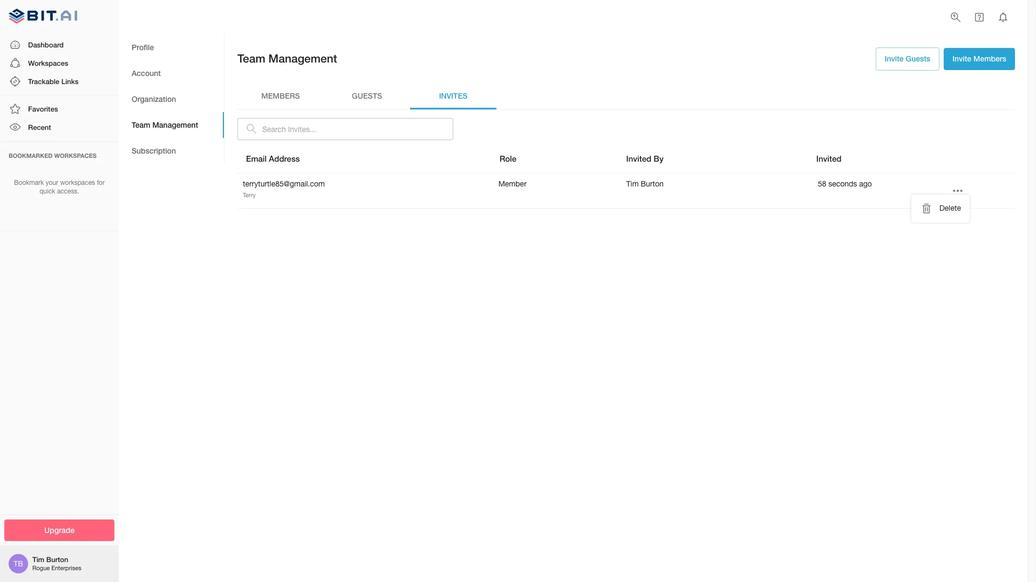 Task type: vqa. For each thing, say whether or not it's contained in the screenshot.
Organization link
yes



Task type: locate. For each thing, give the bounding box(es) containing it.
members
[[974, 54, 1006, 63]]

1 horizontal spatial team
[[237, 52, 265, 65]]

0 vertical spatial team management
[[237, 52, 337, 65]]

tab list containing profile
[[119, 35, 224, 164]]

2 invite from the left
[[953, 54, 972, 63]]

0 horizontal spatial invited
[[626, 154, 651, 164]]

guests
[[906, 54, 930, 63]]

tim for tim burton rogue enterprises
[[32, 556, 44, 565]]

invites button
[[410, 83, 497, 109]]

1 invite from the left
[[885, 54, 904, 63]]

1 horizontal spatial invite
[[953, 54, 972, 63]]

bookmark your workspaces for quick access.
[[14, 179, 105, 196]]

burton
[[641, 180, 664, 188], [46, 556, 68, 565]]

dashboard
[[28, 40, 64, 49]]

rogue
[[32, 566, 50, 572]]

tab list
[[119, 35, 224, 164], [237, 83, 1015, 109]]

bookmarked
[[9, 152, 53, 159]]

tim for tim burton
[[626, 180, 639, 188]]

1 horizontal spatial management
[[269, 52, 337, 65]]

invite left guests
[[885, 54, 904, 63]]

1 horizontal spatial tim
[[626, 180, 639, 188]]

invite guests button
[[876, 47, 940, 70]]

burton up enterprises
[[46, 556, 68, 565]]

management
[[269, 52, 337, 65], [152, 120, 198, 129]]

account link
[[119, 60, 224, 86]]

burton down by
[[641, 180, 664, 188]]

1 invited from the left
[[626, 154, 651, 164]]

trackable links
[[28, 77, 79, 86]]

Search Invites... search field
[[262, 118, 453, 140]]

0 horizontal spatial team
[[132, 120, 150, 129]]

tb
[[14, 560, 23, 569]]

1 horizontal spatial burton
[[641, 180, 664, 188]]

management up members on the top left
[[269, 52, 337, 65]]

0 horizontal spatial team management
[[132, 120, 198, 129]]

tim up rogue
[[32, 556, 44, 565]]

1 horizontal spatial invited
[[816, 154, 842, 164]]

0 vertical spatial tim
[[626, 180, 639, 188]]

team management up members on the top left
[[237, 52, 337, 65]]

burton for tim burton rogue enterprises
[[46, 556, 68, 565]]

profile link
[[119, 35, 224, 60]]

invite for invite guests
[[885, 54, 904, 63]]

team up members on the top left
[[237, 52, 265, 65]]

1 vertical spatial team management
[[132, 120, 198, 129]]

0 horizontal spatial tab list
[[119, 35, 224, 164]]

burton inside tim burton rogue enterprises
[[46, 556, 68, 565]]

favorites
[[28, 105, 58, 113]]

invite members
[[953, 54, 1006, 63]]

recent button
[[0, 118, 119, 137]]

invited
[[626, 154, 651, 164], [816, 154, 842, 164]]

1 vertical spatial team
[[132, 120, 150, 129]]

team up subscription
[[132, 120, 150, 129]]

email address
[[246, 154, 300, 164]]

invite inside button
[[953, 54, 972, 63]]

0 vertical spatial team
[[237, 52, 265, 65]]

recent
[[28, 123, 51, 132]]

workspaces
[[60, 179, 95, 186]]

organization link
[[119, 86, 224, 112]]

guests button
[[324, 83, 410, 109]]

access.
[[57, 188, 79, 196]]

0 horizontal spatial invite
[[885, 54, 904, 63]]

bookmark
[[14, 179, 44, 186]]

member
[[498, 180, 527, 188]]

team
[[237, 52, 265, 65], [132, 120, 150, 129]]

2 invited from the left
[[816, 154, 842, 164]]

management inside tab list
[[152, 120, 198, 129]]

1 vertical spatial management
[[152, 120, 198, 129]]

tim burton
[[626, 180, 664, 188]]

tim inside tim burton rogue enterprises
[[32, 556, 44, 565]]

1 vertical spatial burton
[[46, 556, 68, 565]]

0 vertical spatial burton
[[641, 180, 664, 188]]

team management down organization link
[[132, 120, 198, 129]]

0 horizontal spatial burton
[[46, 556, 68, 565]]

tim burton rogue enterprises
[[32, 556, 81, 572]]

invited for invited
[[816, 154, 842, 164]]

invited up 58
[[816, 154, 842, 164]]

workspaces button
[[0, 54, 119, 72]]

invite
[[885, 54, 904, 63], [953, 54, 972, 63]]

invite left members
[[953, 54, 972, 63]]

tim
[[626, 180, 639, 188], [32, 556, 44, 565]]

quick
[[40, 188, 55, 196]]

invite inside button
[[885, 54, 904, 63]]

workspaces
[[28, 59, 68, 67]]

tim down invited by
[[626, 180, 639, 188]]

1 horizontal spatial tab list
[[237, 83, 1015, 109]]

1 vertical spatial tim
[[32, 556, 44, 565]]

invited left by
[[626, 154, 651, 164]]

0 horizontal spatial management
[[152, 120, 198, 129]]

management down organization link
[[152, 120, 198, 129]]

team management
[[237, 52, 337, 65], [132, 120, 198, 129]]

0 horizontal spatial tim
[[32, 556, 44, 565]]

ago
[[859, 180, 872, 188]]



Task type: describe. For each thing, give the bounding box(es) containing it.
trackable
[[28, 77, 59, 86]]

guests
[[352, 91, 382, 101]]

members button
[[237, 83, 324, 109]]

terry
[[243, 192, 256, 198]]

0 vertical spatial management
[[269, 52, 337, 65]]

invite for invite members
[[953, 54, 972, 63]]

address
[[269, 154, 300, 164]]

for
[[97, 179, 105, 186]]

team management inside tab list
[[132, 120, 198, 129]]

58
[[818, 180, 826, 188]]

tab list containing members
[[237, 83, 1015, 109]]

role
[[500, 154, 517, 164]]

your
[[46, 179, 58, 186]]

email
[[246, 154, 267, 164]]

workspaces
[[54, 152, 97, 159]]

favorites button
[[0, 100, 119, 118]]

invited by
[[626, 154, 664, 164]]

members
[[261, 91, 300, 101]]

dashboard button
[[0, 35, 119, 54]]

by
[[654, 154, 664, 164]]

delete button
[[912, 199, 970, 218]]

team management link
[[119, 112, 224, 138]]

invited for invited by
[[626, 154, 651, 164]]

58 seconds ago
[[818, 180, 872, 188]]

organization
[[132, 94, 176, 103]]

upgrade
[[44, 526, 74, 535]]

invite guests
[[885, 54, 930, 63]]

subscription
[[132, 146, 176, 155]]

terryturtle85@gmail.com terry
[[243, 180, 325, 198]]

subscription link
[[119, 138, 224, 164]]

invites
[[439, 91, 468, 101]]

account
[[132, 68, 161, 78]]

profile
[[132, 42, 154, 52]]

invite members button
[[944, 48, 1015, 70]]

bookmarked workspaces
[[9, 152, 97, 159]]

burton for tim burton
[[641, 180, 664, 188]]

links
[[61, 77, 79, 86]]

seconds
[[829, 180, 857, 188]]

upgrade button
[[4, 520, 114, 542]]

delete
[[940, 204, 961, 213]]

trackable links button
[[0, 72, 119, 91]]

enterprises
[[51, 566, 81, 572]]

1 horizontal spatial team management
[[237, 52, 337, 65]]

terryturtle85@gmail.com
[[243, 180, 325, 188]]



